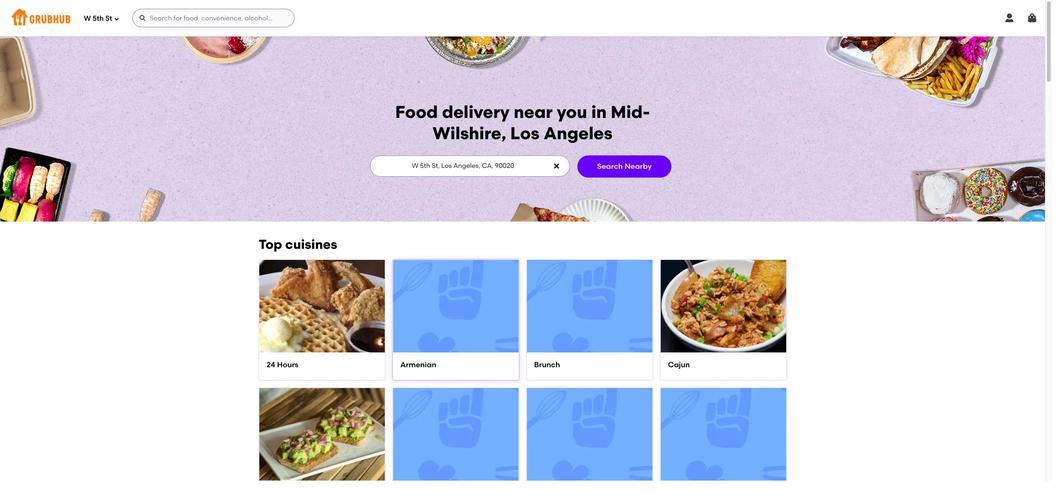 Task type: vqa. For each thing, say whether or not it's contained in the screenshot.
SPICY.
no



Task type: locate. For each thing, give the bounding box(es) containing it.
search nearby button
[[577, 155, 672, 178]]

24 hours delivery image
[[259, 244, 385, 370]]

cajun delivery image
[[661, 244, 786, 370]]

delivery
[[442, 102, 510, 122]]

5th
[[93, 14, 104, 23]]

cajun
[[668, 361, 690, 370]]

mid-
[[611, 102, 650, 122]]

0 horizontal spatial svg image
[[139, 14, 147, 22]]

2 horizontal spatial svg image
[[1004, 13, 1015, 24]]

top cuisines
[[259, 237, 337, 252]]

in
[[591, 102, 607, 122]]

svg image
[[1027, 13, 1038, 24], [114, 16, 120, 22]]

brunch link
[[534, 361, 645, 371]]

1 horizontal spatial svg image
[[1027, 13, 1038, 24]]

nearby
[[625, 162, 652, 171]]

w
[[84, 14, 91, 23]]

24 hours link
[[267, 361, 377, 371]]

armenian delivery image
[[393, 244, 518, 370]]

1 horizontal spatial svg image
[[553, 162, 560, 170]]

svg image
[[1004, 13, 1015, 24], [139, 14, 147, 22], [553, 162, 560, 170]]

browse hero image
[[0, 36, 1045, 222]]

top
[[259, 237, 282, 252]]

brunch
[[534, 361, 560, 370]]

search
[[597, 162, 623, 171]]

creole delivery image
[[527, 372, 652, 482]]

Search for food, convenience, alcohol... search field
[[133, 9, 295, 27]]

californian delivery image
[[259, 372, 385, 482]]

armenian link
[[400, 361, 511, 371]]

cajun link
[[668, 361, 779, 371]]



Task type: describe. For each thing, give the bounding box(es) containing it.
Search Address search field
[[370, 156, 569, 176]]

comfortfood delivery image
[[393, 372, 518, 482]]

24
[[267, 361, 275, 370]]

cuisines
[[285, 237, 337, 252]]

24 hours
[[267, 361, 298, 370]]

los
[[510, 123, 540, 144]]

0 horizontal spatial svg image
[[114, 16, 120, 22]]

hours
[[277, 361, 298, 370]]

food
[[395, 102, 438, 122]]

angeles
[[544, 123, 613, 144]]

svg image for search address search field
[[553, 162, 560, 170]]

brunch delivery image
[[527, 244, 652, 370]]

wilshire,
[[433, 123, 506, 144]]

near
[[514, 102, 553, 122]]

svg image for search for food, convenience, alcohol... search field
[[139, 14, 147, 22]]

armenian
[[400, 361, 436, 370]]

you
[[557, 102, 587, 122]]

food delivery near you in mid- wilshire, los angeles
[[395, 102, 650, 144]]

st
[[105, 14, 112, 23]]

w 5th st
[[84, 14, 112, 23]]

search nearby
[[597, 162, 652, 171]]

family combo delivery image
[[661, 372, 786, 482]]

main navigation navigation
[[0, 0, 1045, 36]]



